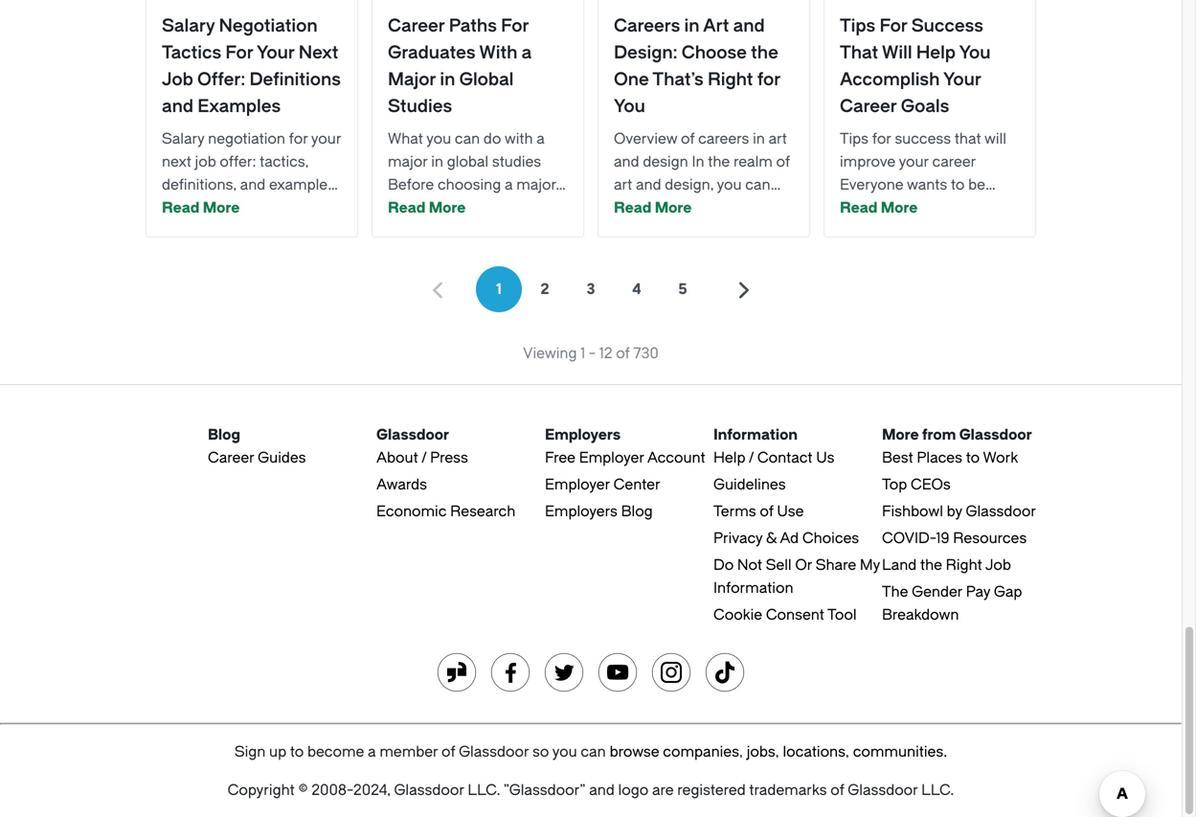 Task type: locate. For each thing, give the bounding box(es) containing it.
2 information from the top
[[714, 579, 794, 597]]

0 horizontal spatial by
[[513, 199, 529, 216]]

1 left the -
[[581, 345, 585, 362]]

1 vertical spatial by
[[947, 503, 962, 520]]

0 vertical spatial you
[[959, 43, 991, 63]]

jobs
[[747, 743, 776, 761]]

design:
[[614, 43, 678, 63]]

2 horizontal spatial the
[[920, 556, 942, 574]]

glassdoor up "glassdoor" at bottom
[[459, 743, 529, 761]]

to left work
[[966, 449, 980, 466]]

1 horizontal spatial for
[[501, 16, 529, 36]]

art up find
[[614, 176, 632, 193]]

1 vertical spatial blog
[[621, 503, 653, 520]]

career guides link
[[208, 449, 306, 466]]

0 horizontal spatial to
[[290, 743, 304, 761]]

terms
[[714, 503, 756, 520]]

0 vertical spatial information
[[714, 426, 798, 443]]

career inside blog career guides
[[208, 449, 254, 466]]

by right start
[[513, 199, 529, 216]]

help up the "guidelines"
[[714, 449, 746, 466]]

1 vertical spatial the
[[708, 153, 730, 170]]

/ for about
[[422, 449, 427, 466]]

art up realm on the top of page
[[769, 130, 787, 148]]

3
[[587, 281, 595, 298]]

2 read from the left
[[388, 199, 426, 216]]

help down 'success'
[[916, 43, 956, 63]]

with up global
[[479, 43, 518, 63]]

glassdoor down member
[[394, 782, 464, 799]]

goals
[[901, 96, 950, 116]]

studies
[[388, 96, 452, 116]]

1 horizontal spatial llc.
[[922, 782, 954, 799]]

0 vertical spatial art
[[769, 130, 787, 148]]

design
[[643, 153, 688, 170]]

/ inside information help / contact us guidelines terms of use privacy & ad choices do not sell or share my information cookie consent tool
[[749, 449, 754, 466]]

1 horizontal spatial so
[[746, 222, 762, 239]]

4 read from the left
[[840, 199, 878, 216]]

1 horizontal spatial art
[[769, 130, 787, 148]]

you right what on the left top
[[426, 130, 451, 148]]

for right paths
[[501, 16, 529, 36]]

career down accomplish
[[840, 96, 897, 116]]

breakdown
[[882, 606, 959, 624]]

career inside the tips for success that will help you accomplish your career goals
[[840, 96, 897, 116]]

1 vertical spatial to
[[966, 449, 980, 466]]

a down studies
[[505, 176, 513, 193]]

and down design at the top right of page
[[636, 176, 661, 193]]

global
[[459, 69, 514, 90]]

0 vertical spatial the
[[751, 43, 779, 63]]

read for salary negotiation tactics for your next job offer: definitions and examples
[[162, 199, 200, 216]]

1 vertical spatial your
[[943, 69, 981, 90]]

places
[[917, 449, 963, 466]]

/ left press
[[422, 449, 427, 466]]

help inside information help / contact us guidelines terms of use privacy & ad choices do not sell or share my information cookie consent tool
[[714, 449, 746, 466]]

career paths for graduates with a major in global studies
[[388, 16, 532, 116]]

are
[[652, 782, 674, 799]]

information
[[714, 426, 798, 443], [714, 579, 794, 597]]

a up with on the left of the page
[[522, 43, 532, 63]]

2 read more from the left
[[388, 199, 466, 216]]

1 horizontal spatial by
[[947, 503, 962, 520]]

careers
[[614, 16, 680, 36]]

for
[[757, 69, 781, 90]]

of
[[681, 130, 695, 148], [776, 153, 790, 170], [616, 345, 630, 362], [760, 503, 774, 520], [442, 743, 455, 761], [831, 782, 844, 799]]

2 horizontal spatial career
[[840, 96, 897, 116]]

before
[[388, 176, 434, 193]]

1 horizontal spatial to
[[461, 199, 475, 216]]

glassdoor up the about / press link
[[376, 426, 449, 443]]

0 horizontal spatial job
[[162, 69, 193, 90]]

by
[[513, 199, 529, 216], [947, 503, 962, 520]]

0 horizontal spatial with
[[479, 43, 518, 63]]

viewing 1 - 12 of 730
[[523, 345, 659, 362]]

employers blog link
[[545, 503, 653, 520]]

llc. down communities. link
[[922, 782, 954, 799]]

0 vertical spatial by
[[513, 199, 529, 216]]

read for tips for success that will help you accomplish your career goals
[[840, 199, 878, 216]]

1 left 2
[[496, 281, 502, 298]]

career inside career paths for graduates with a major in global studies
[[388, 16, 445, 36]]

your inside 'salary negotiation tactics for your next job offer: definitions and examples'
[[257, 43, 295, 63]]

do
[[484, 130, 501, 148]]

0 horizontal spatial 1
[[496, 281, 502, 298]]

guidelines
[[714, 476, 786, 493]]

2 horizontal spatial for
[[880, 16, 908, 36]]

0 horizontal spatial for
[[225, 43, 253, 63]]

5
[[679, 281, 687, 298]]

global
[[447, 153, 489, 170]]

fishbowl
[[882, 503, 943, 520]]

in inside overview of careers in art and design in the realm of art and design, you can find many career opportunities. with so many jobs...
[[753, 130, 765, 148]]

more inside more from glassdoor best places to work top ceos fishbowl by glassdoor covid-19 resources land the right job the gender pay gap breakdown
[[882, 426, 919, 443]]

choosing
[[438, 176, 501, 193]]

prev icon image
[[426, 279, 449, 302]]

your up goals
[[943, 69, 981, 90]]

us
[[816, 449, 835, 466]]

employer up employer center link
[[579, 449, 644, 466]]

1 vertical spatial with
[[712, 222, 742, 239]]

realm
[[734, 153, 773, 170]]

of right member
[[442, 743, 455, 761]]

0 vertical spatial employers
[[545, 426, 621, 443]]

you down start
[[498, 222, 523, 239]]

1 vertical spatial career
[[840, 96, 897, 116]]

2 llc. from the left
[[922, 782, 954, 799]]

2024,
[[353, 782, 391, 799]]

consent
[[766, 606, 825, 624]]

not
[[737, 556, 762, 574]]

0 horizontal spatial the
[[708, 153, 730, 170]]

/ up guidelines link
[[749, 449, 754, 466]]

glassdoor
[[376, 426, 449, 443], [959, 426, 1032, 443], [966, 503, 1036, 520], [459, 743, 529, 761], [394, 782, 464, 799], [848, 782, 918, 799]]

0 vertical spatial blog
[[208, 426, 240, 443]]

1 horizontal spatial blog
[[621, 503, 653, 520]]

0 horizontal spatial blog
[[208, 426, 240, 443]]

1 vertical spatial job
[[986, 556, 1011, 574]]

0 vertical spatial many
[[643, 199, 681, 216]]

employers up free
[[545, 426, 621, 443]]

3 read from the left
[[614, 199, 652, 216]]

0 vertical spatial help
[[916, 43, 956, 63]]

0 vertical spatial career
[[388, 16, 445, 36]]

1 employers from the top
[[545, 426, 621, 443]]

you up the 'career'
[[717, 176, 742, 193]]

you down one
[[614, 96, 645, 116]]

1 llc. from the left
[[468, 782, 500, 799]]

0 vertical spatial right
[[708, 69, 753, 90]]

1 vertical spatial help
[[714, 449, 746, 466]]

covid-19 resources link
[[882, 530, 1027, 547]]

for up 'will' on the top right
[[880, 16, 908, 36]]

more
[[203, 199, 240, 216], [429, 199, 466, 216], [655, 199, 692, 216], [881, 199, 918, 216], [882, 426, 919, 443]]

it
[[388, 199, 396, 216]]

in down graduates
[[440, 69, 455, 90]]

research
[[450, 503, 516, 520]]

guidelines link
[[714, 476, 786, 493]]

jobs...
[[655, 245, 695, 262]]

1 vertical spatial information
[[714, 579, 794, 597]]

for up offer:
[[225, 43, 253, 63]]

0 horizontal spatial career
[[208, 449, 254, 466]]

in left "art" at top right
[[684, 16, 700, 36]]

what
[[462, 222, 495, 239]]

/ inside "glassdoor about / press awards economic research"
[[422, 449, 427, 466]]

job inside more from glassdoor best places to work top ceos fishbowl by glassdoor covid-19 resources land the right job the gender pay gap breakdown
[[986, 556, 1011, 574]]

of left the use
[[760, 503, 774, 520]]

by inside what you can do with a major in global studies before choosing a major, it can help to start by identifying what you are...
[[513, 199, 529, 216]]

0 horizontal spatial your
[[257, 43, 295, 63]]

career left guides
[[208, 449, 254, 466]]

help
[[916, 43, 956, 63], [714, 449, 746, 466]]

with down the 'career'
[[712, 222, 742, 239]]

1 horizontal spatial career
[[388, 16, 445, 36]]

design,
[[665, 176, 714, 193]]

to inside more from glassdoor best places to work top ceos fishbowl by glassdoor covid-19 resources land the right job the gender pay gap breakdown
[[966, 449, 980, 466]]

member
[[380, 743, 438, 761]]

help inside the tips for success that will help you accomplish your career goals
[[916, 43, 956, 63]]

can down realm on the top of page
[[745, 176, 771, 193]]

economic
[[376, 503, 447, 520]]

the right in
[[708, 153, 730, 170]]

the up gender
[[920, 556, 942, 574]]

read for careers in art and design: choose the one that's right for you
[[614, 199, 652, 216]]

1 horizontal spatial job
[[986, 556, 1011, 574]]

browse
[[610, 743, 660, 761]]

1 read more from the left
[[162, 199, 240, 216]]

glassdoor up work
[[959, 426, 1032, 443]]

1 vertical spatial right
[[946, 556, 982, 574]]

employer
[[579, 449, 644, 466], [545, 476, 610, 493]]

of right realm on the top of page
[[776, 153, 790, 170]]

choices
[[803, 530, 859, 547]]

0 horizontal spatial art
[[614, 176, 632, 193]]

2 vertical spatial career
[[208, 449, 254, 466]]

graduates
[[388, 43, 476, 63]]

and inside 'salary negotiation tactics for your next job offer: definitions and examples'
[[162, 96, 194, 116]]

you
[[426, 130, 451, 148], [717, 176, 742, 193], [498, 222, 523, 239], [552, 743, 577, 761]]

to right up
[[290, 743, 304, 761]]

2 vertical spatial the
[[920, 556, 942, 574]]

read
[[162, 199, 200, 216], [388, 199, 426, 216], [614, 199, 652, 216], [840, 199, 878, 216]]

land the right job link
[[882, 556, 1011, 574]]

the up for on the top right of page
[[751, 43, 779, 63]]

1 vertical spatial you
[[614, 96, 645, 116]]

many up 4
[[614, 245, 652, 262]]

art
[[769, 130, 787, 148], [614, 176, 632, 193]]

in
[[684, 16, 700, 36], [440, 69, 455, 90], [753, 130, 765, 148], [431, 153, 443, 170]]

guides
[[258, 449, 306, 466]]

right down covid-19 resources link
[[946, 556, 982, 574]]

3 read more from the left
[[614, 199, 692, 216]]

right
[[708, 69, 753, 90], [946, 556, 982, 574]]

blog career guides
[[208, 426, 306, 466]]

0 horizontal spatial you
[[614, 96, 645, 116]]

work
[[983, 449, 1018, 466]]

and down tactics
[[162, 96, 194, 116]]

you down 'success'
[[959, 43, 991, 63]]

your down 'negotiation' on the top
[[257, 43, 295, 63]]

4 read more from the left
[[840, 199, 918, 216]]

in up realm on the top of page
[[753, 130, 765, 148]]

&
[[766, 530, 777, 547]]

1 horizontal spatial you
[[959, 43, 991, 63]]

0 vertical spatial 1
[[496, 281, 502, 298]]

to
[[461, 199, 475, 216], [966, 449, 980, 466], [290, 743, 304, 761]]

0 horizontal spatial help
[[714, 449, 746, 466]]

employers
[[545, 426, 621, 443], [545, 503, 618, 520]]

information down not
[[714, 579, 794, 597]]

1 vertical spatial employers
[[545, 503, 618, 520]]

1 vertical spatial many
[[614, 245, 652, 262]]

many up the opportunities.
[[643, 199, 681, 216]]

1 vertical spatial so
[[533, 743, 549, 761]]

1 horizontal spatial with
[[712, 222, 742, 239]]

career up graduates
[[388, 16, 445, 36]]

0 vertical spatial employer
[[579, 449, 644, 466]]

major,
[[516, 176, 559, 193]]

can inside overview of careers in art and design in the realm of art and design, you can find many career opportunities. with so many jobs...
[[745, 176, 771, 193]]

0 vertical spatial job
[[162, 69, 193, 90]]

in inside careers in art and design: choose the one that's right for you
[[684, 16, 700, 36]]

0 horizontal spatial /
[[422, 449, 427, 466]]

right inside more from glassdoor best places to work top ceos fishbowl by glassdoor covid-19 resources land the right job the gender pay gap breakdown
[[946, 556, 982, 574]]

in right major
[[431, 153, 443, 170]]

/ for help
[[749, 449, 754, 466]]

blog down center
[[621, 503, 653, 520]]

1 horizontal spatial right
[[946, 556, 982, 574]]

major
[[388, 69, 436, 90]]

1 horizontal spatial help
[[916, 43, 956, 63]]

1 inside 'link'
[[496, 281, 502, 298]]

job down resources
[[986, 556, 1011, 574]]

2 / from the left
[[749, 449, 754, 466]]

you up "glassdoor" at bottom
[[552, 743, 577, 761]]

and inside careers in art and design: choose the one that's right for you
[[733, 16, 765, 36]]

so up "glassdoor" at bottom
[[533, 743, 549, 761]]

right down choose
[[708, 69, 753, 90]]

1 information from the top
[[714, 426, 798, 443]]

and down overview
[[614, 153, 639, 170]]

1 vertical spatial 1
[[581, 345, 585, 362]]

career
[[684, 199, 728, 216]]

employers down employer center link
[[545, 503, 618, 520]]

blog up 'career guides' link
[[208, 426, 240, 443]]

information up help / contact us link
[[714, 426, 798, 443]]

2 horizontal spatial to
[[966, 449, 980, 466]]

resources
[[953, 530, 1027, 547]]

1 / from the left
[[422, 449, 427, 466]]

4 link
[[614, 266, 660, 312]]

job down tactics
[[162, 69, 193, 90]]

llc. left "glassdoor" at bottom
[[468, 782, 500, 799]]

with
[[505, 130, 533, 148]]

the
[[751, 43, 779, 63], [708, 153, 730, 170], [920, 556, 942, 574]]

1 horizontal spatial the
[[751, 43, 779, 63]]

0 vertical spatial your
[[257, 43, 295, 63]]

copyright © 2008-2024, glassdoor llc. "glassdoor" and logo are registered trademarks of glassdoor llc.
[[228, 782, 954, 799]]

1 horizontal spatial your
[[943, 69, 981, 90]]

0 vertical spatial so
[[746, 222, 762, 239]]

2 vertical spatial to
[[290, 743, 304, 761]]

to down choosing
[[461, 199, 475, 216]]

a inside career paths for graduates with a major in global studies
[[522, 43, 532, 63]]

by up covid-19 resources link
[[947, 503, 962, 520]]

and right "art" at top right
[[733, 16, 765, 36]]

©
[[298, 782, 308, 799]]

0 vertical spatial with
[[479, 43, 518, 63]]

companies
[[663, 743, 739, 761]]

1 horizontal spatial /
[[749, 449, 754, 466]]

0 vertical spatial to
[[461, 199, 475, 216]]

0 horizontal spatial right
[[708, 69, 753, 90]]

ad
[[780, 530, 799, 547]]

terms of use link
[[714, 503, 804, 520]]

1 read from the left
[[162, 199, 200, 216]]

start
[[479, 199, 510, 216]]

so up next icon
[[746, 222, 762, 239]]

0 horizontal spatial llc.
[[468, 782, 500, 799]]

of inside information help / contact us guidelines terms of use privacy & ad choices do not sell or share my information cookie consent tool
[[760, 503, 774, 520]]

employer down free
[[545, 476, 610, 493]]



Task type: describe. For each thing, give the bounding box(es) containing it.
read more for salary negotiation tactics for your next job offer: definitions and examples
[[162, 199, 240, 216]]

you inside the tips for success that will help you accomplish your career goals
[[959, 43, 991, 63]]

definitions
[[249, 69, 341, 90]]

browse companies link
[[610, 743, 739, 761]]

free employer account link
[[545, 449, 706, 466]]

730
[[633, 345, 659, 362]]

my
[[860, 556, 880, 574]]

viewing
[[523, 345, 577, 362]]

locations link
[[783, 743, 846, 761]]

of down 'locations' link
[[831, 782, 844, 799]]

examples
[[198, 96, 281, 116]]

opportunities.
[[614, 222, 708, 239]]

and left logo
[[589, 782, 615, 799]]

what
[[388, 130, 423, 148]]

choose
[[682, 43, 747, 63]]

more for studies
[[429, 199, 466, 216]]

tips for success that will help you accomplish your career goals
[[840, 16, 991, 116]]

the inside overview of careers in art and design in the realm of art and design, you can find many career opportunities. with so many jobs...
[[708, 153, 730, 170]]

the inside more from glassdoor best places to work top ceos fishbowl by glassdoor covid-19 resources land the right job the gender pay gap breakdown
[[920, 556, 942, 574]]

sell
[[766, 556, 792, 574]]

of up in
[[681, 130, 695, 148]]

art
[[703, 16, 729, 36]]

19
[[936, 530, 950, 547]]

tool
[[828, 606, 857, 624]]

best places to work link
[[882, 449, 1018, 466]]

help / contact us link
[[714, 449, 835, 466]]

sign
[[235, 743, 266, 761]]

economic research link
[[376, 503, 516, 520]]

tips
[[840, 16, 876, 36]]

5 link
[[660, 266, 706, 312]]

information help / contact us guidelines terms of use privacy & ad choices do not sell or share my information cookie consent tool
[[714, 426, 880, 624]]

glassdoor inside "glassdoor about / press awards economic research"
[[376, 426, 449, 443]]

1 vertical spatial employer
[[545, 476, 610, 493]]

negotiation
[[219, 16, 318, 36]]

your inside the tips for success that will help you accomplish your career goals
[[943, 69, 981, 90]]

read for career paths for graduates with a major in global studies
[[388, 199, 426, 216]]

awards
[[376, 476, 427, 493]]

cookie
[[714, 606, 763, 624]]

locations
[[783, 743, 846, 761]]

1 horizontal spatial 1
[[581, 345, 585, 362]]

contact
[[758, 449, 813, 466]]

identifying
[[388, 222, 459, 239]]

read more for tips for success that will help you accomplish your career goals
[[840, 199, 918, 216]]

glassdoor up resources
[[966, 503, 1036, 520]]

2
[[541, 281, 549, 298]]

read more for careers in art and design: choose the one that's right for you
[[614, 199, 692, 216]]

about
[[376, 449, 418, 466]]

in inside career paths for graduates with a major in global studies
[[440, 69, 455, 90]]

1 link
[[476, 266, 522, 312]]

you inside careers in art and design: choose the one that's right for you
[[614, 96, 645, 116]]

registered
[[677, 782, 746, 799]]

top ceos link
[[882, 476, 951, 493]]

more for and
[[203, 199, 240, 216]]

employers free employer account employer center employers blog
[[545, 426, 706, 520]]

employer center link
[[545, 476, 660, 493]]

0 horizontal spatial so
[[533, 743, 549, 761]]

by inside more from glassdoor best places to work top ceos fishbowl by glassdoor covid-19 resources land the right job the gender pay gap breakdown
[[947, 503, 962, 520]]

pay
[[966, 583, 991, 601]]

will
[[882, 43, 912, 63]]

free
[[545, 449, 576, 466]]

gap
[[994, 583, 1022, 601]]

privacy & ad choices link
[[714, 530, 859, 547]]

next
[[299, 43, 338, 63]]

major
[[388, 153, 428, 170]]

next icon image
[[733, 279, 756, 302]]

center
[[614, 476, 660, 493]]

a right with on the left of the page
[[537, 130, 545, 148]]

more for right
[[655, 199, 692, 216]]

with inside overview of careers in art and design in the realm of art and design, you can find many career opportunities. with so many jobs...
[[712, 222, 742, 239]]

more for career
[[881, 199, 918, 216]]

tactics
[[162, 43, 221, 63]]

the inside careers in art and design: choose the one that's right for you
[[751, 43, 779, 63]]

so inside overview of careers in art and design in the realm of art and design, you can find many career opportunities. with so many jobs...
[[746, 222, 762, 239]]

you inside overview of careers in art and design in the realm of art and design, you can find many career opportunities. with so many jobs...
[[717, 176, 742, 193]]

2008-
[[312, 782, 353, 799]]

glassdoor down communities.
[[848, 782, 918, 799]]

do
[[714, 556, 734, 574]]

in inside what you can do with a major in global studies before choosing a major, it can help to start by identifying what you are...
[[431, 153, 443, 170]]

salary
[[162, 16, 215, 36]]

blog inside the employers free employer account employer center employers blog
[[621, 503, 653, 520]]

1 vertical spatial art
[[614, 176, 632, 193]]

can right it
[[400, 199, 425, 216]]

find
[[614, 199, 640, 216]]

to inside what you can do with a major in global studies before choosing a major, it can help to start by identifying what you are...
[[461, 199, 475, 216]]

overview
[[614, 130, 677, 148]]

that
[[840, 43, 878, 63]]

become
[[307, 743, 364, 761]]

of right 12 at the top right of page
[[616, 345, 630, 362]]

read more for career paths for graduates with a major in global studies
[[388, 199, 466, 216]]

with inside career paths for graduates with a major in global studies
[[479, 43, 518, 63]]

more from glassdoor best places to work top ceos fishbowl by glassdoor covid-19 resources land the right job the gender pay gap breakdown
[[882, 426, 1036, 624]]

offer:
[[197, 69, 245, 90]]

for inside the tips for success that will help you accomplish your career goals
[[880, 16, 908, 36]]

salary negotiation tactics for your next job offer: definitions and examples
[[162, 16, 341, 116]]

gender
[[912, 583, 963, 601]]

glassdoor about / press awards economic research
[[376, 426, 516, 520]]

what you can do with a major in global studies before choosing a major, it can help to start by identifying what you are...
[[388, 130, 560, 239]]

can up copyright © 2008-2024, glassdoor llc. "glassdoor" and logo are registered trademarks of glassdoor llc.
[[581, 743, 606, 761]]

a right become
[[368, 743, 376, 761]]

land
[[882, 556, 917, 574]]

covid-
[[882, 530, 936, 547]]

up
[[269, 743, 287, 761]]

3 link
[[568, 266, 614, 312]]

careers
[[698, 130, 749, 148]]

2 employers from the top
[[545, 503, 618, 520]]

blog inside blog career guides
[[208, 426, 240, 443]]

for inside career paths for graduates with a major in global studies
[[501, 16, 529, 36]]

or
[[795, 556, 812, 574]]

job inside 'salary negotiation tactics for your next job offer: definitions and examples'
[[162, 69, 193, 90]]

best
[[882, 449, 913, 466]]

for inside 'salary negotiation tactics for your next job offer: definitions and examples'
[[225, 43, 253, 63]]

from
[[922, 426, 956, 443]]

right inside careers in art and design: choose the one that's right for you
[[708, 69, 753, 90]]

can up global
[[455, 130, 480, 148]]

logo
[[618, 782, 649, 799]]

the
[[882, 583, 908, 601]]

-
[[589, 345, 596, 362]]

4
[[632, 281, 641, 298]]



Task type: vqa. For each thing, say whether or not it's contained in the screenshot.
Definitions on the top left
yes



